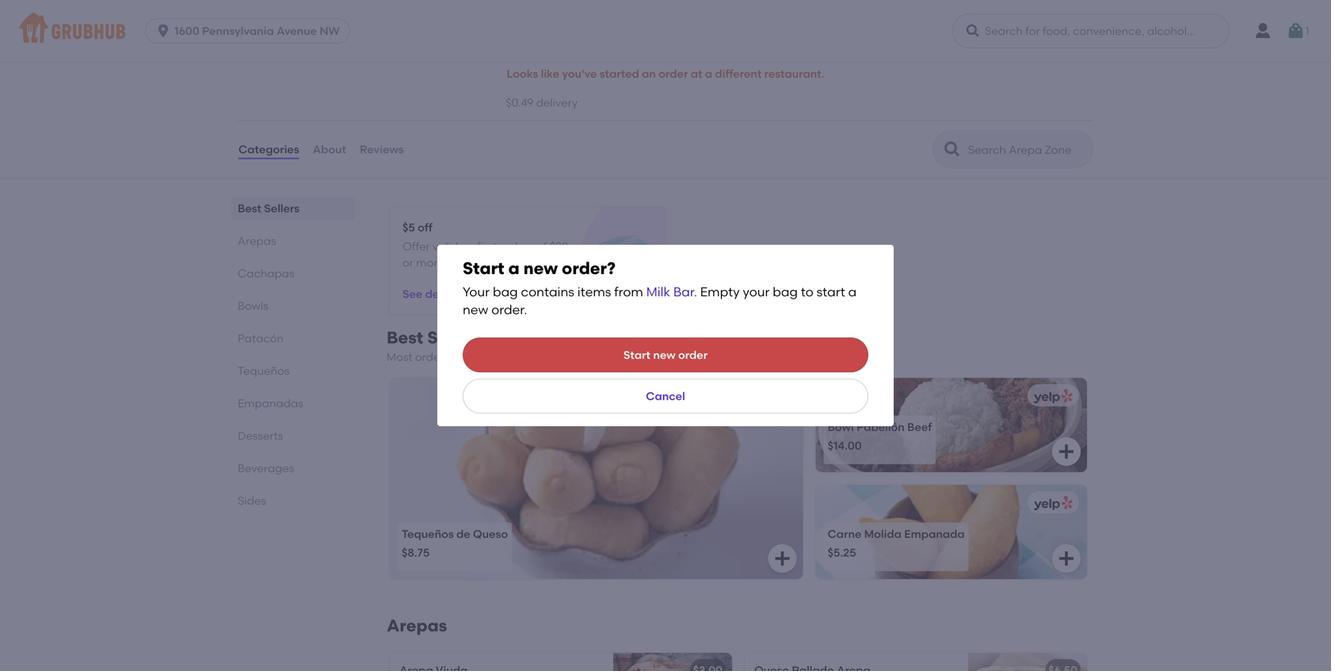 Task type: locate. For each thing, give the bounding box(es) containing it.
search icon image
[[943, 140, 962, 159]]

2 horizontal spatial new
[[653, 348, 676, 362]]

1 vertical spatial a
[[509, 258, 520, 279]]

1 horizontal spatial tequeños
[[402, 527, 454, 541]]

1600
[[174, 24, 199, 38]]

1 vertical spatial sellers
[[427, 328, 483, 348]]

yelp image
[[1031, 389, 1073, 404], [1031, 496, 1073, 511]]

desserts
[[238, 429, 283, 443]]

on for off
[[461, 240, 475, 253]]

0 horizontal spatial svg image
[[155, 23, 171, 39]]

0 horizontal spatial start
[[463, 258, 504, 279]]

0 vertical spatial order
[[659, 67, 688, 81]]

milk
[[647, 284, 671, 300]]

order
[[659, 67, 688, 81], [678, 348, 708, 362]]

first
[[477, 240, 497, 253]]

order inside button
[[659, 67, 688, 81]]

arepas up "cachapas"
[[238, 234, 276, 248]]

bag
[[493, 284, 518, 300], [773, 284, 798, 300]]

a right start
[[849, 284, 857, 300]]

grubhub
[[477, 350, 525, 364]]

carne molida empanada $5.25
[[828, 527, 965, 559]]

on inside $5 off offer valid on first orders of $20 or more.
[[461, 240, 475, 253]]

tequeños for tequeños de queso $8.75
[[402, 527, 454, 541]]

$8.75
[[402, 546, 430, 559]]

empty your bag to start a new order.
[[463, 284, 857, 317]]

order inside button
[[678, 348, 708, 362]]

tequeños
[[238, 364, 290, 378], [402, 527, 454, 541]]

items
[[578, 284, 611, 300]]

1 vertical spatial yelp image
[[1031, 496, 1073, 511]]

see
[[403, 287, 423, 301]]

2 yelp image from the top
[[1031, 496, 1073, 511]]

$5
[[403, 221, 415, 234]]

1 yelp image from the top
[[1031, 389, 1073, 404]]

1 vertical spatial order
[[678, 348, 708, 362]]

on right ordered
[[461, 350, 475, 364]]

0 horizontal spatial sellers
[[264, 202, 300, 215]]

beef
[[908, 420, 932, 434]]

new up cancel
[[653, 348, 676, 362]]

bowl
[[828, 420, 854, 434]]

Search Arepa Zone search field
[[967, 142, 1088, 157]]

looks
[[507, 67, 538, 81]]

looks like you've started an order at a different restaurant.
[[507, 67, 825, 81]]

empty
[[700, 284, 740, 300]]

1 horizontal spatial sellers
[[427, 328, 483, 348]]

1600 pennsylvania avenue nw button
[[145, 18, 357, 44]]

pabellón
[[857, 420, 905, 434]]

best up most
[[387, 328, 423, 348]]

new down your
[[463, 302, 488, 317]]

de
[[457, 527, 471, 541]]

sellers down the categories button
[[264, 202, 300, 215]]

on
[[461, 240, 475, 253], [461, 350, 475, 364]]

1 vertical spatial on
[[461, 350, 475, 364]]

arepas down $8.75
[[387, 616, 447, 636]]

1 vertical spatial tequeños
[[402, 527, 454, 541]]

pennsylvania
[[202, 24, 274, 38]]

empanada
[[905, 527, 965, 541]]

2 bag from the left
[[773, 284, 798, 300]]

0 vertical spatial yelp image
[[1031, 389, 1073, 404]]

sellers inside best sellers most ordered on grubhub
[[427, 328, 483, 348]]

promo image
[[593, 233, 651, 291]]

tequeños inside tequeños de queso $8.75
[[402, 527, 454, 541]]

2 vertical spatial a
[[849, 284, 857, 300]]

$0.49 delivery
[[506, 96, 578, 109]]

on left first
[[461, 240, 475, 253]]

order up cancel
[[678, 348, 708, 362]]

see details
[[403, 287, 462, 301]]

svg image
[[155, 23, 171, 39], [773, 549, 792, 568], [1057, 549, 1076, 568]]

to
[[801, 284, 814, 300]]

svg image
[[1287, 21, 1306, 40], [965, 23, 981, 39], [1057, 442, 1076, 461]]

2 vertical spatial new
[[653, 348, 676, 362]]

1 vertical spatial start
[[624, 348, 651, 362]]

new down of
[[524, 258, 558, 279]]

categories
[[239, 143, 299, 156]]

best down the categories button
[[238, 202, 261, 215]]

0 vertical spatial tequeños
[[238, 364, 290, 378]]

best for best sellers
[[238, 202, 261, 215]]

0 horizontal spatial arepas
[[238, 234, 276, 248]]

2 horizontal spatial svg image
[[1287, 21, 1306, 40]]

0 vertical spatial start
[[463, 258, 504, 279]]

$5.25
[[828, 546, 856, 559]]

start
[[463, 258, 504, 279], [624, 348, 651, 362]]

tequeños down patacón on the left of the page
[[238, 364, 290, 378]]

cancel
[[646, 389, 685, 403]]

bag left to
[[773, 284, 798, 300]]

your
[[463, 284, 490, 300]]

restaurant.
[[765, 67, 825, 81]]

patacón
[[238, 332, 284, 345]]

0 vertical spatial sellers
[[264, 202, 300, 215]]

sellers for best sellers
[[264, 202, 300, 215]]

delivery
[[536, 96, 578, 109]]

0 horizontal spatial new
[[463, 302, 488, 317]]

0 horizontal spatial best
[[238, 202, 261, 215]]

1 horizontal spatial best
[[387, 328, 423, 348]]

on for sellers
[[461, 350, 475, 364]]

0 vertical spatial arepas
[[238, 234, 276, 248]]

best inside best sellers most ordered on grubhub
[[387, 328, 423, 348]]

0 horizontal spatial bag
[[493, 284, 518, 300]]

1 vertical spatial arepas
[[387, 616, 447, 636]]

tequeños up $8.75
[[402, 527, 454, 541]]

a down orders
[[509, 258, 520, 279]]

a right at
[[705, 67, 713, 81]]

bar
[[674, 284, 694, 300]]

new inside button
[[653, 348, 676, 362]]

0 horizontal spatial tequeños
[[238, 364, 290, 378]]

1 horizontal spatial svg image
[[1057, 442, 1076, 461]]

0 horizontal spatial a
[[509, 258, 520, 279]]

an
[[642, 67, 656, 81]]

sides
[[238, 494, 266, 508]]

1 horizontal spatial a
[[705, 67, 713, 81]]

0 vertical spatial new
[[524, 258, 558, 279]]

start inside button
[[624, 348, 651, 362]]

your
[[743, 284, 770, 300]]

0 vertical spatial a
[[705, 67, 713, 81]]

2 horizontal spatial a
[[849, 284, 857, 300]]

1 vertical spatial new
[[463, 302, 488, 317]]

1 vertical spatial best
[[387, 328, 423, 348]]

start
[[817, 284, 846, 300]]

main navigation navigation
[[0, 0, 1332, 62]]

categories button
[[238, 121, 300, 178]]

sellers
[[264, 202, 300, 215], [427, 328, 483, 348]]

new
[[524, 258, 558, 279], [463, 302, 488, 317], [653, 348, 676, 362]]

tequeños de queso $8.75
[[402, 527, 508, 559]]

a
[[705, 67, 713, 81], [509, 258, 520, 279], [849, 284, 857, 300]]

valid
[[433, 240, 458, 253]]

offer
[[403, 240, 430, 253]]

arepas
[[238, 234, 276, 248], [387, 616, 447, 636]]

on inside best sellers most ordered on grubhub
[[461, 350, 475, 364]]

start up cancel
[[624, 348, 651, 362]]

new inside empty your bag to start a new order.
[[463, 302, 488, 317]]

reviews
[[360, 143, 404, 156]]

2 on from the top
[[461, 350, 475, 364]]

start down first
[[463, 258, 504, 279]]

avenue
[[277, 24, 317, 38]]

0 vertical spatial best
[[238, 202, 261, 215]]

best
[[238, 202, 261, 215], [387, 328, 423, 348]]

1 horizontal spatial arepas
[[387, 616, 447, 636]]

bag up order.
[[493, 284, 518, 300]]

1 on from the top
[[461, 240, 475, 253]]

most
[[387, 350, 413, 364]]

0 vertical spatial on
[[461, 240, 475, 253]]

off
[[418, 221, 433, 234]]

1 horizontal spatial bag
[[773, 284, 798, 300]]

1 horizontal spatial start
[[624, 348, 651, 362]]

order left at
[[659, 67, 688, 81]]

sellers up ordered
[[427, 328, 483, 348]]

bowls
[[238, 299, 268, 313]]



Task type: vqa. For each thing, say whether or not it's contained in the screenshot.
the left BOTTLED BEVERAGES
no



Task type: describe. For each thing, give the bounding box(es) containing it.
nw
[[320, 24, 340, 38]]

started
[[600, 67, 639, 81]]

you've
[[562, 67, 597, 81]]

start a new order?
[[463, 258, 616, 279]]

arepa viuda image
[[613, 653, 732, 671]]

of
[[537, 240, 547, 253]]

from
[[614, 284, 643, 300]]

like
[[541, 67, 560, 81]]

empanadas
[[238, 397, 303, 410]]

order?
[[562, 258, 616, 279]]

1 button
[[1287, 17, 1310, 45]]

1600 pennsylvania avenue nw
[[174, 24, 340, 38]]

about button
[[312, 121, 347, 178]]

best for best sellers most ordered on grubhub
[[387, 328, 423, 348]]

1 horizontal spatial svg image
[[773, 549, 792, 568]]

$20
[[550, 240, 569, 253]]

contains
[[521, 284, 575, 300]]

at
[[691, 67, 703, 81]]

cancel button
[[463, 379, 869, 414]]

2 horizontal spatial svg image
[[1057, 549, 1076, 568]]

start for start new order
[[624, 348, 651, 362]]

1 bag from the left
[[493, 284, 518, 300]]

queso
[[473, 527, 508, 541]]

different
[[715, 67, 762, 81]]

looks like you've started an order at a different restaurant. button
[[506, 57, 825, 91]]

queso rallado arepa image
[[969, 653, 1087, 671]]

sellers for best sellers most ordered on grubhub
[[427, 328, 483, 348]]

0 horizontal spatial svg image
[[965, 23, 981, 39]]

a inside button
[[705, 67, 713, 81]]

reviews button
[[359, 121, 405, 178]]

carne
[[828, 527, 862, 541]]

best sellers most ordered on grubhub
[[387, 328, 525, 364]]

tequeños for tequeños
[[238, 364, 290, 378]]

cachapas
[[238, 267, 295, 280]]

1
[[1306, 24, 1310, 38]]

start new order
[[624, 348, 708, 362]]

bowl pabellón beef $14.00
[[828, 420, 932, 452]]

beverages
[[238, 462, 294, 475]]

ordered
[[415, 350, 458, 364]]

$5 off offer valid on first orders of $20 or more.
[[403, 221, 569, 269]]

more.
[[416, 256, 447, 269]]

orders
[[500, 240, 534, 253]]

$14.00
[[828, 439, 862, 452]]

a inside empty your bag to start a new order.
[[849, 284, 857, 300]]

svg image inside 1600 pennsylvania avenue nw button
[[155, 23, 171, 39]]

details
[[425, 287, 462, 301]]

yelp image for carne molida empanada
[[1031, 496, 1073, 511]]

.
[[694, 284, 697, 300]]

$0.49
[[506, 96, 534, 109]]

bag inside empty your bag to start a new order.
[[773, 284, 798, 300]]

see details button
[[403, 280, 462, 308]]

order.
[[492, 302, 527, 317]]

molida
[[864, 527, 902, 541]]

about
[[313, 143, 346, 156]]

your bag contains items from milk bar .
[[463, 284, 697, 300]]

yelp image for bowl pabellón beef
[[1031, 389, 1073, 404]]

start new order button
[[463, 338, 869, 373]]

or
[[403, 256, 414, 269]]

start for start a new order?
[[463, 258, 504, 279]]

1 horizontal spatial new
[[524, 258, 558, 279]]

svg image inside 1 button
[[1287, 21, 1306, 40]]

best sellers
[[238, 202, 300, 215]]



